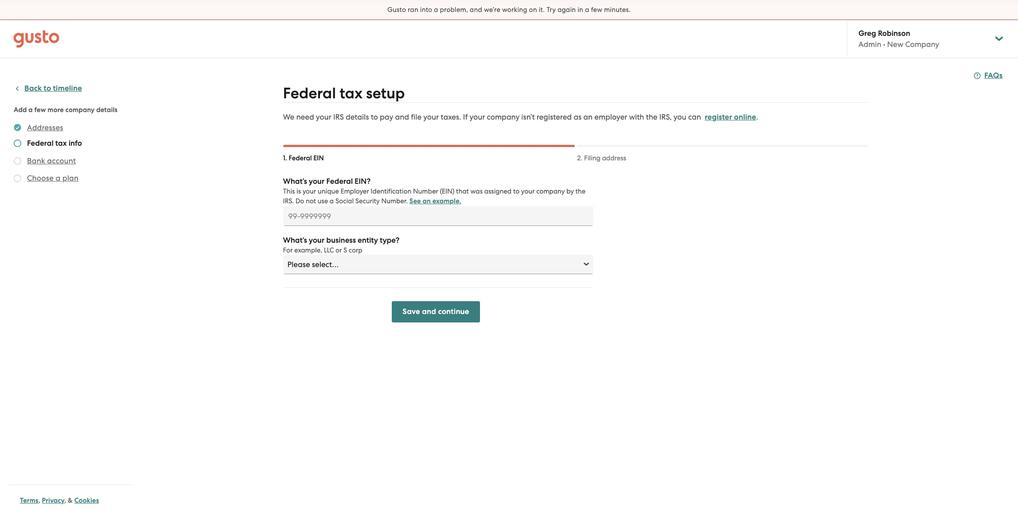 Task type: locate. For each thing, give the bounding box(es) containing it.
can
[[688, 113, 701, 121]]

register
[[705, 113, 732, 122]]

a left "plan"
[[56, 174, 60, 183]]

0 vertical spatial an
[[583, 113, 593, 121]]

the left irs,
[[646, 113, 658, 121]]

0 horizontal spatial and
[[395, 113, 409, 121]]

0 horizontal spatial few
[[34, 106, 46, 114]]

0 vertical spatial what's
[[283, 177, 307, 186]]

federal down addresses button
[[27, 139, 54, 148]]

to right back
[[44, 84, 51, 93]]

(ein)
[[440, 187, 455, 195]]

timeline
[[53, 84, 82, 93]]

2 vertical spatial to
[[513, 187, 520, 195]]

and
[[470, 6, 482, 14], [395, 113, 409, 121], [422, 307, 436, 316]]

0 horizontal spatial details
[[96, 106, 118, 114]]

company left isn't
[[487, 113, 520, 121]]

try
[[547, 6, 556, 14]]

corp
[[349, 246, 362, 254]]

1 horizontal spatial and
[[422, 307, 436, 316]]

1 horizontal spatial details
[[346, 113, 369, 121]]

,
[[38, 497, 40, 505], [64, 497, 66, 505]]

do
[[295, 197, 304, 205]]

federal tax info list
[[14, 122, 129, 185]]

company inside this is your unique employer identification number (ein) that was assigned to your company by the irs. do not use a social security number.
[[536, 187, 565, 195]]

greg
[[859, 29, 876, 38]]

that
[[456, 187, 469, 195]]

to left pay
[[371, 113, 378, 121]]

company
[[65, 106, 95, 114], [487, 113, 520, 121], [536, 187, 565, 195]]

2 horizontal spatial to
[[513, 187, 520, 195]]

terms link
[[20, 497, 38, 505]]

federal left ein at the left
[[289, 154, 312, 162]]

on
[[529, 6, 537, 14]]

1 vertical spatial the
[[576, 187, 586, 195]]

and left we're
[[470, 6, 482, 14]]

and left file
[[395, 113, 409, 121]]

if
[[463, 113, 468, 121]]

s
[[344, 246, 347, 254]]

tax for setup
[[340, 84, 362, 102]]

tax left info
[[55, 139, 67, 148]]

to inside we need your irs details to pay and file your taxes. if your company isn't registered as an employer with the irs, you can register online .
[[371, 113, 378, 121]]

0 vertical spatial to
[[44, 84, 51, 93]]

1 , from the left
[[38, 497, 40, 505]]

type?
[[380, 236, 400, 245]]

tax up irs
[[340, 84, 362, 102]]

what's for what's your business entity type? for example, llc or s corp
[[283, 236, 307, 245]]

1 vertical spatial tax
[[55, 139, 67, 148]]

the inside this is your unique employer identification number (ein) that was assigned to your company by the irs. do not use a social security number.
[[576, 187, 586, 195]]

pay
[[380, 113, 393, 121]]

an right "as"
[[583, 113, 593, 121]]

register online link
[[705, 113, 756, 122]]

details inside we need your irs details to pay and file your taxes. if your company isn't registered as an employer with the irs, you can register online .
[[346, 113, 369, 121]]

robinson
[[878, 29, 910, 38]]

an down number
[[423, 197, 431, 205]]

1 horizontal spatial few
[[591, 6, 602, 14]]

your up the not
[[303, 187, 316, 195]]

ran
[[408, 6, 418, 14]]

0 vertical spatial few
[[591, 6, 602, 14]]

in
[[578, 6, 583, 14]]

check image
[[14, 140, 21, 147], [14, 175, 21, 182]]

add a few more company details
[[14, 106, 118, 114]]

what's up is
[[283, 177, 307, 186]]

federal inside list
[[27, 139, 54, 148]]

1 horizontal spatial to
[[371, 113, 378, 121]]

0 horizontal spatial ,
[[38, 497, 40, 505]]

account
[[47, 156, 76, 165]]

1 horizontal spatial company
[[487, 113, 520, 121]]

save and continue button
[[392, 301, 480, 323]]

for
[[283, 246, 293, 254]]

1 vertical spatial what's
[[283, 236, 307, 245]]

into
[[420, 6, 432, 14]]

federal for federal tax setup
[[283, 84, 336, 102]]

0 horizontal spatial to
[[44, 84, 51, 93]]

cookies
[[74, 497, 99, 505]]

company left by
[[536, 187, 565, 195]]

your up example,
[[309, 236, 325, 245]]

, left privacy link
[[38, 497, 40, 505]]

few
[[591, 6, 602, 14], [34, 106, 46, 114]]

company inside we need your irs details to pay and file your taxes. if your company isn't registered as an employer with the irs, you can register online .
[[487, 113, 520, 121]]

greg robinson admin • new company
[[859, 29, 939, 49]]

add
[[14, 106, 27, 114]]

federal for federal tax info
[[27, 139, 54, 148]]

0 vertical spatial tax
[[340, 84, 362, 102]]

minutes.
[[604, 6, 631, 14]]

, left & on the bottom left of the page
[[64, 497, 66, 505]]

faqs button
[[974, 70, 1003, 81]]

the inside we need your irs details to pay and file your taxes. if your company isn't registered as an employer with the irs, you can register online .
[[646, 113, 658, 121]]

entity
[[358, 236, 378, 245]]

need
[[296, 113, 314, 121]]

more
[[48, 106, 64, 114]]

few left "more"
[[34, 106, 46, 114]]

number.
[[381, 197, 408, 205]]

employer
[[341, 187, 369, 195]]

1 horizontal spatial the
[[646, 113, 658, 121]]

the
[[646, 113, 658, 121], [576, 187, 586, 195]]

a right add
[[28, 106, 33, 114]]

back to timeline
[[24, 84, 82, 93]]

tax
[[340, 84, 362, 102], [55, 139, 67, 148]]

federal up "need" at the top of the page
[[283, 84, 336, 102]]

privacy
[[42, 497, 64, 505]]

ein?
[[355, 177, 371, 186]]

1 vertical spatial and
[[395, 113, 409, 121]]

0 vertical spatial check image
[[14, 140, 21, 147]]

1 check image from the top
[[14, 140, 21, 147]]

2 horizontal spatial company
[[536, 187, 565, 195]]

to inside this is your unique employer identification number (ein) that was assigned to your company by the irs. do not use a social security number.
[[513, 187, 520, 195]]

the right by
[[576, 187, 586, 195]]

1 vertical spatial an
[[423, 197, 431, 205]]

this
[[283, 187, 295, 195]]

your up the unique
[[309, 177, 325, 186]]

and right save
[[422, 307, 436, 316]]

with
[[629, 113, 644, 121]]

What's your Federal EIN? text field
[[283, 207, 593, 226]]

your
[[316, 113, 331, 121], [423, 113, 439, 121], [470, 113, 485, 121], [309, 177, 325, 186], [303, 187, 316, 195], [521, 187, 535, 195], [309, 236, 325, 245]]

terms , privacy , & cookies
[[20, 497, 99, 505]]

1 horizontal spatial an
[[583, 113, 593, 121]]

2 what's from the top
[[283, 236, 307, 245]]

federal ein
[[289, 154, 324, 162]]

and inside we need your irs details to pay and file your taxes. if your company isn't registered as an employer with the irs, you can register online .
[[395, 113, 409, 121]]

an inside popup button
[[423, 197, 431, 205]]

1 what's from the top
[[283, 177, 307, 186]]

check image down circle check icon
[[14, 140, 21, 147]]

faqs
[[984, 71, 1003, 80]]

1 vertical spatial check image
[[14, 175, 21, 182]]

company right "more"
[[65, 106, 95, 114]]

2 vertical spatial and
[[422, 307, 436, 316]]

what's inside what's your business entity type? for example, llc or s corp
[[283, 236, 307, 245]]

save and continue
[[403, 307, 469, 316]]

federal
[[283, 84, 336, 102], [27, 139, 54, 148], [289, 154, 312, 162], [326, 177, 353, 186]]

gusto
[[387, 6, 406, 14]]

few right the in
[[591, 6, 602, 14]]

bank
[[27, 156, 45, 165]]

0 vertical spatial and
[[470, 6, 482, 14]]

you
[[674, 113, 686, 121]]

what's up for
[[283, 236, 307, 245]]

home image
[[13, 30, 59, 48]]

2 check image from the top
[[14, 175, 21, 182]]

admin
[[859, 40, 881, 49]]

number
[[413, 187, 438, 195]]

what's
[[283, 177, 307, 186], [283, 236, 307, 245]]

see an example.
[[409, 197, 461, 205]]

0 horizontal spatial an
[[423, 197, 431, 205]]

check image
[[14, 157, 21, 165]]

example.
[[433, 197, 461, 205]]

•
[[883, 40, 885, 49]]

it.
[[539, 6, 545, 14]]

0 horizontal spatial tax
[[55, 139, 67, 148]]

bank account
[[27, 156, 76, 165]]

1 horizontal spatial ,
[[64, 497, 66, 505]]

to
[[44, 84, 51, 93], [371, 113, 378, 121], [513, 187, 520, 195]]

a right use
[[330, 197, 334, 205]]

irs,
[[659, 113, 672, 121]]

0 horizontal spatial the
[[576, 187, 586, 195]]

tax inside the federal tax info list
[[55, 139, 67, 148]]

plan
[[62, 174, 79, 183]]

1 horizontal spatial tax
[[340, 84, 362, 102]]

1 vertical spatial to
[[371, 113, 378, 121]]

check image down check image
[[14, 175, 21, 182]]

to right assigned
[[513, 187, 520, 195]]

your left irs
[[316, 113, 331, 121]]

working
[[502, 6, 527, 14]]

0 vertical spatial the
[[646, 113, 658, 121]]



Task type: describe. For each thing, give the bounding box(es) containing it.
federal up the unique
[[326, 177, 353, 186]]

tax for info
[[55, 139, 67, 148]]

setup
[[366, 84, 405, 102]]

what's your federal ein?
[[283, 177, 371, 186]]

registered
[[537, 113, 572, 121]]

back
[[24, 84, 42, 93]]

choose a plan
[[27, 174, 79, 183]]

filing
[[584, 154, 600, 162]]

company
[[905, 40, 939, 49]]

a inside this is your unique employer identification number (ein) that was assigned to your company by the irs. do not use a social security number.
[[330, 197, 334, 205]]

unique
[[318, 187, 339, 195]]

your inside what's your business entity type? for example, llc or s corp
[[309, 236, 325, 245]]

was
[[471, 187, 483, 195]]

business
[[326, 236, 356, 245]]

new
[[887, 40, 903, 49]]

ein
[[313, 154, 324, 162]]

choose a plan button
[[27, 173, 79, 184]]

we're
[[484, 6, 500, 14]]

back to timeline button
[[14, 83, 82, 94]]

to inside button
[[44, 84, 51, 93]]

assigned
[[484, 187, 512, 195]]

problem,
[[440, 6, 468, 14]]

addresses button
[[27, 122, 63, 133]]

this is your unique employer identification number (ein) that was assigned to your company by the irs. do not use a social security number.
[[283, 187, 586, 205]]

use
[[318, 197, 328, 205]]

save
[[403, 307, 420, 316]]

file
[[411, 113, 422, 121]]

.
[[756, 113, 758, 121]]

see an example. button
[[409, 196, 461, 207]]

security
[[355, 197, 380, 205]]

bank account button
[[27, 156, 76, 166]]

company for we need your irs details to pay and file your taxes. if your company isn't registered as an employer with the irs, you can register online .
[[487, 113, 520, 121]]

your right assigned
[[521, 187, 535, 195]]

or
[[336, 246, 342, 254]]

isn't
[[521, 113, 535, 121]]

privacy link
[[42, 497, 64, 505]]

a right the in
[[585, 6, 589, 14]]

a inside the choose a plan button
[[56, 174, 60, 183]]

2 , from the left
[[64, 497, 66, 505]]

as
[[574, 113, 582, 121]]

employer
[[595, 113, 627, 121]]

your right file
[[423, 113, 439, 121]]

addresses
[[27, 123, 63, 132]]

2 horizontal spatial and
[[470, 6, 482, 14]]

taxes.
[[441, 113, 461, 121]]

again
[[558, 6, 576, 14]]

and inside button
[[422, 307, 436, 316]]

1 vertical spatial few
[[34, 106, 46, 114]]

circle check image
[[14, 122, 21, 133]]

is
[[297, 187, 301, 195]]

irs.
[[283, 197, 294, 205]]

address
[[602, 154, 626, 162]]

we
[[283, 113, 294, 121]]

llc
[[324, 246, 334, 254]]

what's your business entity type? for example, llc or s corp
[[283, 236, 400, 254]]

online
[[734, 113, 756, 122]]

social
[[335, 197, 354, 205]]

cookies button
[[74, 496, 99, 506]]

by
[[566, 187, 574, 195]]

terms
[[20, 497, 38, 505]]

your right if
[[470, 113, 485, 121]]

gusto ran into a problem, and we're working on it. try again in a few minutes.
[[387, 6, 631, 14]]

filing address
[[584, 154, 626, 162]]

info
[[69, 139, 82, 148]]

what's for what's your federal ein?
[[283, 177, 307, 186]]

federal for federal ein
[[289, 154, 312, 162]]

we need your irs details to pay and file your taxes. if your company isn't registered as an employer with the irs, you can register online .
[[283, 113, 758, 122]]

an inside we need your irs details to pay and file your taxes. if your company isn't registered as an employer with the irs, you can register online .
[[583, 113, 593, 121]]

identification
[[371, 187, 411, 195]]

see
[[409, 197, 421, 205]]

not
[[306, 197, 316, 205]]

company for this is your unique employer identification number (ein) that was assigned to your company by the irs. do not use a social security number.
[[536, 187, 565, 195]]

0 horizontal spatial company
[[65, 106, 95, 114]]

choose
[[27, 174, 54, 183]]

a right into
[[434, 6, 438, 14]]

federal tax info
[[27, 139, 82, 148]]

example,
[[294, 246, 322, 254]]

continue
[[438, 307, 469, 316]]

federal tax setup
[[283, 84, 405, 102]]



Task type: vqa. For each thing, say whether or not it's contained in the screenshot.
with
yes



